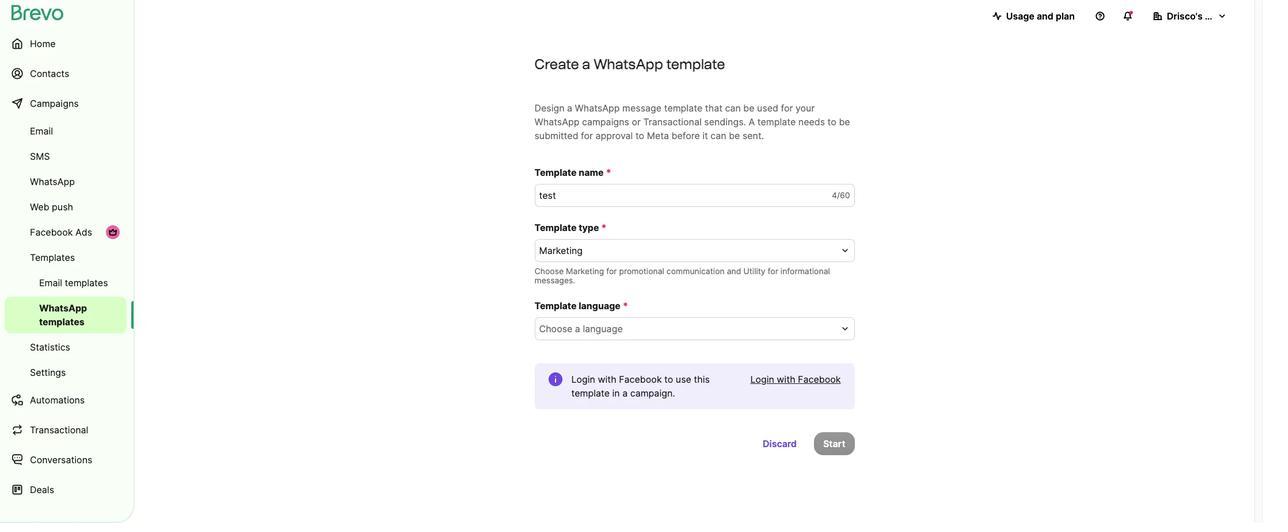 Task type: describe. For each thing, give the bounding box(es) containing it.
utility
[[743, 267, 766, 276]]

marketing button
[[535, 240, 855, 263]]

discard button
[[754, 433, 806, 456]]

usage and plan
[[1006, 10, 1075, 22]]

login with facebook
[[750, 374, 841, 386]]

sms
[[30, 151, 50, 162]]

whatsapp templates link
[[5, 297, 127, 334]]

login for login with facebook
[[750, 374, 774, 386]]

web push link
[[5, 196, 127, 219]]

type
[[579, 222, 599, 234]]

a inside login with facebook to use this template in a campaign.
[[623, 388, 628, 400]]

whatsapp templates
[[39, 303, 87, 328]]

whatsapp up submitted
[[535, 116, 579, 128]]

email for email
[[30, 126, 53, 137]]

template for template name
[[535, 167, 577, 178]]

login for login with facebook to use this template in a campaign.
[[571, 374, 595, 386]]

transactional inside design a whatsapp message template that can be used for your whatsapp campaigns or transactional sendings. a template needs to be submitted for approval to meta before it can be sent.
[[643, 116, 702, 128]]

design
[[535, 102, 565, 114]]

campaigns link
[[5, 90, 127, 117]]

for left your
[[781, 102, 793, 114]]

facebook for login with facebook
[[798, 374, 841, 386]]

* for template language *
[[623, 301, 628, 312]]

usage and plan button
[[983, 5, 1084, 28]]

whatsapp up campaigns
[[575, 102, 620, 114]]

marketing inside choose marketing for promotional communication and utility for informational messages.
[[566, 267, 604, 276]]

statistics
[[30, 342, 70, 354]]

choose marketing for promotional communication and utility for informational messages.
[[535, 267, 830, 286]]

campaigns
[[30, 98, 79, 109]]

campaigns
[[582, 116, 629, 128]]

whatsapp link
[[5, 170, 127, 193]]

choose a language button
[[535, 318, 855, 341]]

conversations
[[30, 455, 92, 466]]

template language *
[[535, 301, 628, 312]]

discard
[[763, 439, 797, 450]]

needs
[[798, 116, 825, 128]]

for down campaigns
[[581, 130, 593, 142]]

choose a language
[[539, 324, 623, 335]]

facebook for login with facebook to use this template in a campaign.
[[619, 374, 662, 386]]

deals
[[30, 485, 54, 496]]

template for template type
[[535, 222, 577, 234]]

template name *
[[535, 167, 611, 178]]

used
[[757, 102, 778, 114]]

messages.
[[535, 276, 575, 286]]

with for login with facebook
[[777, 374, 795, 386]]

* for template type *
[[601, 222, 607, 234]]

drisco's drinks button
[[1144, 5, 1236, 28]]

whatsapp up message
[[594, 56, 663, 73]]

web
[[30, 202, 49, 213]]

4 / 60
[[832, 191, 850, 200]]

email templates
[[39, 278, 108, 289]]

/
[[837, 191, 840, 200]]

a for create
[[582, 56, 590, 73]]

choose for choose a language
[[539, 324, 573, 335]]

create
[[535, 56, 579, 73]]

template up that
[[666, 56, 725, 73]]

template down 'used' at top right
[[758, 116, 796, 128]]

that
[[705, 102, 723, 114]]

statistics link
[[5, 336, 127, 359]]

0 horizontal spatial to
[[636, 130, 644, 142]]

template inside login with facebook to use this template in a campaign.
[[571, 388, 610, 400]]

meta
[[647, 130, 669, 142]]

sms link
[[5, 145, 127, 168]]

templates link
[[5, 246, 127, 269]]

whatsapp up web push
[[30, 176, 75, 188]]

approval
[[596, 130, 633, 142]]

drinks
[[1205, 10, 1234, 22]]

promotional
[[619, 267, 664, 276]]

informational
[[781, 267, 830, 276]]

email link
[[5, 120, 127, 143]]

communication
[[667, 267, 725, 276]]

use
[[676, 374, 691, 386]]

and inside usage and plan button
[[1037, 10, 1054, 22]]

plan
[[1056, 10, 1075, 22]]

0 horizontal spatial facebook
[[30, 227, 73, 238]]



Task type: vqa. For each thing, say whether or not it's contained in the screenshot.
Meetings link
no



Task type: locate. For each thing, give the bounding box(es) containing it.
*
[[606, 167, 611, 178], [601, 222, 607, 234], [623, 301, 628, 312]]

1 vertical spatial template
[[535, 222, 577, 234]]

1 vertical spatial choose
[[539, 324, 573, 335]]

0 horizontal spatial and
[[727, 267, 741, 276]]

0 vertical spatial transactional
[[643, 116, 702, 128]]

can right it on the top of the page
[[711, 130, 726, 142]]

be
[[743, 102, 755, 114], [839, 116, 850, 128], [729, 130, 740, 142]]

and left utility
[[727, 267, 741, 276]]

2 vertical spatial template
[[535, 301, 577, 312]]

a right in
[[623, 388, 628, 400]]

automations link
[[5, 387, 127, 415]]

templates down templates 'link'
[[65, 278, 108, 289]]

marketing down "template type *"
[[539, 245, 583, 257]]

none field inside choose a language popup button
[[539, 322, 836, 336]]

4
[[832, 191, 837, 200]]

a for choose
[[575, 324, 580, 335]]

0 vertical spatial language
[[579, 301, 621, 312]]

1 vertical spatial email
[[39, 278, 62, 289]]

for left promotional in the bottom of the page
[[606, 267, 617, 276]]

0 horizontal spatial login
[[571, 374, 595, 386]]

to inside login with facebook to use this template in a campaign.
[[664, 374, 673, 386]]

transactional up before
[[643, 116, 702, 128]]

drisco's drinks
[[1167, 10, 1234, 22]]

0 vertical spatial *
[[606, 167, 611, 178]]

choose for choose marketing for promotional communication and utility for informational messages.
[[535, 267, 564, 276]]

choose inside choose marketing for promotional communication and utility for informational messages.
[[535, 267, 564, 276]]

home
[[30, 38, 56, 50]]

a
[[582, 56, 590, 73], [567, 102, 572, 114], [575, 324, 580, 335], [623, 388, 628, 400]]

2 vertical spatial to
[[664, 374, 673, 386]]

templates inside whatsapp templates
[[39, 317, 84, 328]]

usage
[[1006, 10, 1035, 22]]

1 vertical spatial marketing
[[566, 267, 604, 276]]

web push
[[30, 202, 73, 213]]

marketing
[[539, 245, 583, 257], [566, 267, 604, 276]]

with inside login with facebook to use this template in a campaign.
[[598, 374, 616, 386]]

transactional link
[[5, 417, 127, 444]]

be down sendings.
[[729, 130, 740, 142]]

alert containing login with facebook to use this template in a campaign.
[[535, 364, 855, 410]]

email down templates
[[39, 278, 62, 289]]

1 vertical spatial language
[[583, 324, 623, 335]]

design a whatsapp message template that can be used for your whatsapp campaigns or transactional sendings. a template needs to be submitted for approval to meta before it can be sent.
[[535, 102, 850, 142]]

0 horizontal spatial with
[[598, 374, 616, 386]]

0 vertical spatial email
[[30, 126, 53, 137]]

facebook ads
[[30, 227, 92, 238]]

a right the create
[[582, 56, 590, 73]]

a for design
[[567, 102, 572, 114]]

choose up template language *
[[535, 267, 564, 276]]

sent.
[[743, 130, 764, 142]]

template up before
[[664, 102, 703, 114]]

message
[[622, 102, 662, 114]]

facebook
[[30, 227, 73, 238], [619, 374, 662, 386], [798, 374, 841, 386]]

can up sendings.
[[725, 102, 741, 114]]

templates for whatsapp templates
[[39, 317, 84, 328]]

templates for email templates
[[65, 278, 108, 289]]

submitted
[[535, 130, 578, 142]]

2 login from the left
[[750, 374, 774, 386]]

a inside popup button
[[575, 324, 580, 335]]

0 vertical spatial marketing
[[539, 245, 583, 257]]

this
[[694, 374, 710, 386]]

for right utility
[[768, 267, 778, 276]]

templates up statistics link
[[39, 317, 84, 328]]

1 vertical spatial be
[[839, 116, 850, 128]]

2 template from the top
[[535, 222, 577, 234]]

with
[[598, 374, 616, 386], [777, 374, 795, 386]]

can
[[725, 102, 741, 114], [711, 130, 726, 142]]

language
[[579, 301, 621, 312], [583, 324, 623, 335]]

ads
[[75, 227, 92, 238]]

for
[[781, 102, 793, 114], [581, 130, 593, 142], [606, 267, 617, 276], [768, 267, 778, 276]]

2 with from the left
[[777, 374, 795, 386]]

1 with from the left
[[598, 374, 616, 386]]

contacts
[[30, 68, 69, 79]]

* right type
[[601, 222, 607, 234]]

Type the name of your template text field
[[535, 184, 855, 207]]

automations
[[30, 395, 85, 406]]

1 horizontal spatial login
[[750, 374, 774, 386]]

1 vertical spatial templates
[[39, 317, 84, 328]]

deals link
[[5, 477, 127, 504]]

marketing up template language *
[[566, 267, 604, 276]]

and inside choose marketing for promotional communication and utility for informational messages.
[[727, 267, 741, 276]]

facebook ads link
[[5, 221, 127, 244]]

template
[[666, 56, 725, 73], [664, 102, 703, 114], [758, 116, 796, 128], [571, 388, 610, 400]]

start
[[823, 439, 845, 450]]

0 vertical spatial be
[[743, 102, 755, 114]]

0 horizontal spatial be
[[729, 130, 740, 142]]

a down template language *
[[575, 324, 580, 335]]

email templates link
[[5, 272, 127, 295]]

to left the use
[[664, 374, 673, 386]]

push
[[52, 202, 73, 213]]

campaign.
[[630, 388, 675, 400]]

0 vertical spatial and
[[1037, 10, 1054, 22]]

1 login from the left
[[571, 374, 595, 386]]

and left the "plan"
[[1037, 10, 1054, 22]]

0 vertical spatial template
[[535, 167, 577, 178]]

whatsapp
[[594, 56, 663, 73], [575, 102, 620, 114], [535, 116, 579, 128], [30, 176, 75, 188], [39, 303, 87, 314]]

login with facebook link
[[750, 373, 841, 387]]

1 horizontal spatial be
[[743, 102, 755, 114]]

transactional
[[643, 116, 702, 128], [30, 425, 88, 436]]

settings link
[[5, 362, 127, 385]]

0 vertical spatial to
[[828, 116, 836, 128]]

before
[[672, 130, 700, 142]]

whatsapp down 'email templates' link
[[39, 303, 87, 314]]

2 horizontal spatial be
[[839, 116, 850, 128]]

template left type
[[535, 222, 577, 234]]

1 horizontal spatial and
[[1037, 10, 1054, 22]]

with inside the login with facebook link
[[777, 374, 795, 386]]

0 vertical spatial can
[[725, 102, 741, 114]]

0 vertical spatial templates
[[65, 278, 108, 289]]

conversations link
[[5, 447, 127, 474]]

template type *
[[535, 222, 607, 234]]

login with facebook to use this template in a campaign.
[[571, 374, 710, 400]]

1 template from the top
[[535, 167, 577, 178]]

1 vertical spatial transactional
[[30, 425, 88, 436]]

60
[[840, 191, 850, 200]]

0 horizontal spatial transactional
[[30, 425, 88, 436]]

template for template language
[[535, 301, 577, 312]]

language up 'choose a language'
[[579, 301, 621, 312]]

2 horizontal spatial to
[[828, 116, 836, 128]]

email up sms
[[30, 126, 53, 137]]

templates
[[65, 278, 108, 289], [39, 317, 84, 328]]

alert
[[535, 364, 855, 410]]

to right the needs on the top
[[828, 116, 836, 128]]

contacts link
[[5, 60, 127, 88]]

2 vertical spatial *
[[623, 301, 628, 312]]

1 horizontal spatial transactional
[[643, 116, 702, 128]]

a right design
[[567, 102, 572, 114]]

be right the needs on the top
[[839, 116, 850, 128]]

2 vertical spatial be
[[729, 130, 740, 142]]

settings
[[30, 367, 66, 379]]

start button
[[814, 433, 855, 456]]

3 template from the top
[[535, 301, 577, 312]]

a
[[749, 116, 755, 128]]

1 vertical spatial can
[[711, 130, 726, 142]]

choose inside popup button
[[539, 324, 573, 335]]

1 horizontal spatial to
[[664, 374, 673, 386]]

email for email templates
[[39, 278, 62, 289]]

1 horizontal spatial with
[[777, 374, 795, 386]]

2 horizontal spatial facebook
[[798, 374, 841, 386]]

template left in
[[571, 388, 610, 400]]

* for template name *
[[606, 167, 611, 178]]

template down messages.
[[535, 301, 577, 312]]

home link
[[5, 30, 127, 58]]

a inside design a whatsapp message template that can be used for your whatsapp campaigns or transactional sendings. a template needs to be submitted for approval to meta before it can be sent.
[[567, 102, 572, 114]]

None field
[[539, 322, 836, 336]]

choose
[[535, 267, 564, 276], [539, 324, 573, 335]]

login
[[571, 374, 595, 386], [750, 374, 774, 386]]

be up a
[[743, 102, 755, 114]]

* right name
[[606, 167, 611, 178]]

1 vertical spatial and
[[727, 267, 741, 276]]

login inside login with facebook to use this template in a campaign.
[[571, 374, 595, 386]]

template left name
[[535, 167, 577, 178]]

it
[[703, 130, 708, 142]]

1 horizontal spatial facebook
[[619, 374, 662, 386]]

left___rvooi image
[[108, 228, 117, 237]]

create a whatsapp template
[[535, 56, 725, 73]]

choose down template language *
[[539, 324, 573, 335]]

0 vertical spatial choose
[[535, 267, 564, 276]]

templates
[[30, 252, 75, 264]]

to
[[828, 116, 836, 128], [636, 130, 644, 142], [664, 374, 673, 386]]

in
[[612, 388, 620, 400]]

to down or on the top right of page
[[636, 130, 644, 142]]

or
[[632, 116, 641, 128]]

your
[[796, 102, 815, 114]]

and
[[1037, 10, 1054, 22], [727, 267, 741, 276]]

1 vertical spatial *
[[601, 222, 607, 234]]

sendings.
[[704, 116, 746, 128]]

facebook inside login with facebook to use this template in a campaign.
[[619, 374, 662, 386]]

language down template language *
[[583, 324, 623, 335]]

name
[[579, 167, 604, 178]]

drisco's
[[1167, 10, 1203, 22]]

transactional down automations
[[30, 425, 88, 436]]

1 vertical spatial to
[[636, 130, 644, 142]]

with for login with facebook to use this template in a campaign.
[[598, 374, 616, 386]]

* down promotional in the bottom of the page
[[623, 301, 628, 312]]

language inside popup button
[[583, 324, 623, 335]]

marketing inside popup button
[[539, 245, 583, 257]]



